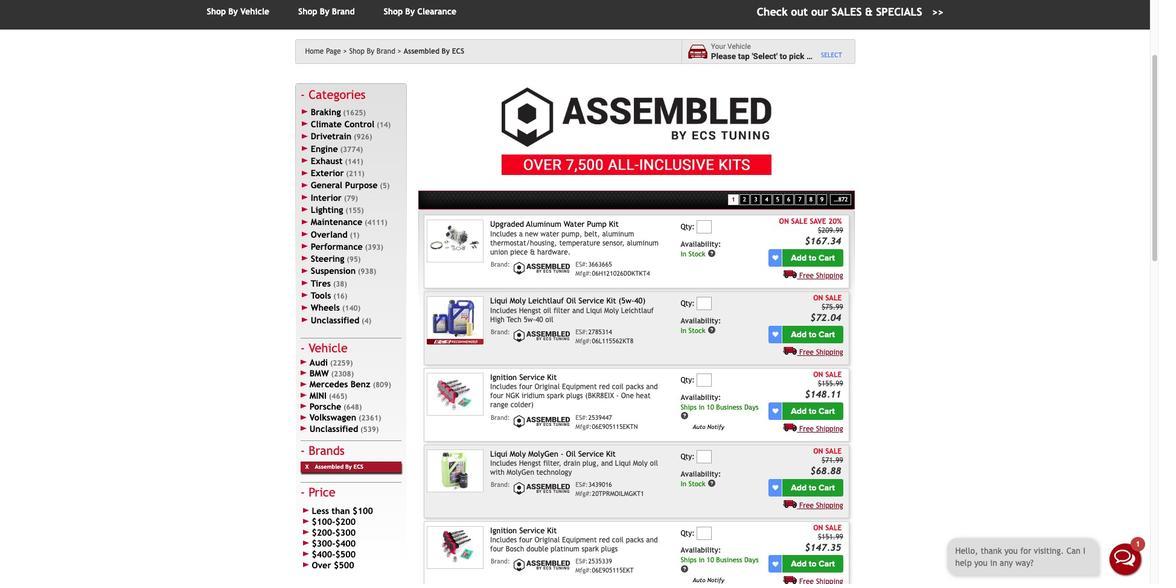 Task type: vqa. For each thing, say whether or not it's contained in the screenshot.


Task type: describe. For each thing, give the bounding box(es) containing it.
benz
[[351, 379, 370, 390]]

7 link
[[795, 194, 805, 205]]

'select'
[[752, 51, 778, 61]]

auto for $148.11
[[693, 424, 706, 430]]

- inside ignition service kit includes four original equipment red coil packs and four ngk iridium spark plugs (bkr8eix - one heat range colder)
[[616, 392, 619, 401]]

and inside ignition service kit includes four original equipment red coil packs and four ngk iridium spark plugs (bkr8eix - one heat range colder)
[[646, 383, 658, 391]]

hardware.
[[537, 248, 571, 256]]

by inside the brands x assembled by ecs
[[345, 464, 352, 470]]

1 vertical spatial leichtlauf
[[621, 306, 654, 315]]

sale for $72.04
[[825, 294, 842, 303]]

es#: 2539447 mfg#: 06e905115ektn
[[575, 414, 638, 430]]

shop by brand for home page
[[349, 47, 395, 56]]

…872
[[834, 196, 848, 203]]

to for $68.88
[[809, 483, 817, 493]]

in for $147.35
[[699, 556, 705, 564]]

availability: for $167.34
[[681, 240, 721, 249]]

2535339
[[588, 558, 612, 565]]

in for $167.34
[[681, 250, 686, 258]]

0 vertical spatial oil
[[543, 306, 551, 315]]

kit inside upgraded aluminum water pump kit includes a new water pump, belt, aluminum thermostat/housing, temperature sensor, aluminum union piece & hardware.
[[609, 220, 619, 229]]

original for $148.11
[[535, 383, 560, 391]]

climate
[[311, 119, 342, 129]]

filter
[[554, 306, 570, 315]]

auto notify for $147.35
[[693, 577, 724, 584]]

sales & specials
[[832, 5, 922, 18]]

over $500 link
[[301, 560, 401, 571]]

(648)
[[343, 403, 362, 412]]

add to wish list image for $72.04
[[772, 332, 778, 338]]

maintenance
[[311, 217, 362, 227]]

(465)
[[329, 392, 347, 401]]

bmw
[[310, 368, 329, 379]]

0 vertical spatial &
[[865, 5, 873, 18]]

audi
[[310, 357, 328, 368]]

includes inside liqui moly molygen - oil service kit includes hengst filter, drain plug, and liqui moly oil with molygen technology
[[490, 460, 517, 468]]

less than $100 $100-$200 $200-$300 $300-$400 $400-$500 over $500
[[312, 506, 373, 570]]

availability: in stock for $72.04
[[681, 317, 721, 335]]

(5w-
[[619, 297, 634, 306]]

3 link
[[750, 194, 761, 205]]

moly down "(5w-"
[[604, 306, 619, 315]]

platinum
[[551, 545, 579, 554]]

shipping for $167.34
[[816, 272, 843, 280]]

es#: 3663665 mfg#: 06h121026ddktkt4
[[575, 261, 650, 277]]

free shipping for $148.11
[[799, 425, 843, 433]]

mini
[[310, 390, 327, 401]]

1 link
[[728, 194, 739, 205]]

exhaust
[[311, 156, 343, 166]]

lighting
[[311, 205, 343, 215]]

select
[[821, 51, 842, 58]]

high
[[490, 315, 505, 324]]

free for $148.11
[[799, 425, 814, 433]]

four up the bosch
[[519, 536, 532, 545]]

0 vertical spatial molygen
[[528, 450, 558, 459]]

upgraded
[[490, 220, 524, 229]]

colder)
[[511, 401, 534, 410]]

liqui up with
[[490, 450, 507, 459]]

$100
[[353, 506, 373, 516]]

ecs tuning recommends this product. image
[[427, 339, 483, 345]]

add to cart for $147.35
[[791, 559, 835, 570]]

0 vertical spatial leichtlauf
[[528, 297, 564, 306]]

on sale $151.99 $147.35
[[805, 524, 843, 553]]

add for $148.11
[[791, 406, 807, 416]]

drivetrain
[[311, 131, 351, 141]]

free shipping image for $148.11
[[783, 423, 797, 431]]

ngk
[[506, 392, 519, 401]]

braking
[[311, 107, 341, 117]]

one
[[621, 392, 634, 401]]

spark inside ignition service kit includes four original equipment red coil packs and four ngk iridium spark plugs (bkr8eix - one heat range colder)
[[547, 392, 564, 401]]

0 horizontal spatial vehicle
[[240, 7, 269, 16]]

on sale $71.99 $68.88
[[810, 447, 843, 476]]

business for $147.35
[[716, 556, 742, 564]]

(926)
[[354, 133, 372, 141]]

shipping for $72.04
[[816, 348, 843, 357]]

free shipping image for $167.34
[[783, 270, 797, 278]]

add to cart for $148.11
[[791, 406, 835, 416]]

6 link
[[784, 194, 794, 205]]

iridium
[[522, 392, 545, 401]]

performance
[[311, 241, 363, 252]]

liqui moly molygen - oil service kit includes hengst filter, drain plug, and liqui moly oil with molygen technology
[[490, 450, 658, 477]]

(141)
[[345, 158, 363, 166]]

liqui moly molygen - oil service kit link
[[490, 450, 616, 459]]

question sign image for ships in 10 business days
[[681, 565, 689, 573]]

10 for $147.35
[[707, 556, 714, 564]]

$75.99
[[822, 303, 843, 312]]

on for $147.35
[[813, 524, 823, 532]]

to inside your vehicle please tap 'select' to pick a vehicle
[[780, 51, 787, 61]]

ignition service kit includes four original equipment red coil packs and four bosch double platinum spark plugs
[[490, 526, 658, 554]]

on for $148.11
[[813, 371, 823, 379]]

to for 20%
[[809, 253, 817, 263]]

page
[[326, 47, 341, 56]]

sale for $167.34
[[791, 218, 808, 226]]

your vehicle please tap 'select' to pick a vehicle
[[711, 42, 839, 61]]

four left the bosch
[[490, 545, 504, 554]]

free for $167.34
[[799, 272, 814, 280]]

stock for $167.34
[[689, 250, 706, 258]]

$167.34
[[805, 236, 841, 246]]

(95)
[[347, 255, 361, 264]]

(bkr8eix
[[585, 392, 614, 401]]

assembled by ecs - corporate logo image for $148.11
[[512, 414, 573, 429]]

1 vertical spatial aluminum
[[627, 239, 659, 247]]

5 availability: from the top
[[681, 547, 721, 555]]

your
[[711, 42, 726, 51]]

moly up 20tprmoilmgkt1
[[633, 460, 648, 468]]

qty: for $72.04
[[681, 300, 695, 308]]

upgraded aluminum water pump kit link
[[490, 220, 619, 229]]

over
[[312, 560, 331, 570]]

notify for $147.35
[[707, 577, 724, 584]]

categories braking (1625) climate control (14) drivetrain (926) engine (3774) exhaust (141) exterior (211) general purpose (5) interior (79) lighting (155) maintenance (4111) overland (1) performance (393) steering (95) suspension (938) tires (38) tools (16) wheels (140) unclassified (4)
[[309, 87, 391, 325]]

less
[[312, 506, 329, 516]]

notify for $148.11
[[707, 424, 724, 430]]

- inside liqui moly molygen - oil service kit includes hengst filter, drain plug, and liqui moly oil with molygen technology
[[561, 450, 564, 459]]

mfg#: for $148.11
[[575, 423, 592, 430]]

question sign image for $68.88
[[708, 479, 716, 488]]

$155.99
[[818, 380, 843, 388]]

four up iridium
[[519, 383, 532, 391]]

sale for $68.88
[[825, 447, 842, 456]]

mercedes
[[310, 379, 348, 390]]

add to cart button for $72.04
[[783, 326, 843, 343]]

sale for $147.35
[[825, 524, 842, 532]]

liqui moly leichtlauf oil service kit (5w-40) link
[[490, 297, 646, 306]]

auto notify for $148.11
[[693, 424, 724, 430]]

tires
[[311, 278, 331, 288]]

add to cart for $167.34
[[791, 253, 835, 263]]

8
[[809, 196, 813, 203]]

$200
[[335, 517, 356, 527]]

availability: in stock for $68.88
[[681, 470, 721, 488]]

$300-$400 link
[[301, 538, 401, 549]]

cart for $68.88
[[819, 483, 835, 493]]

(809)
[[373, 381, 391, 390]]

0 vertical spatial $500
[[335, 549, 356, 560]]

equipment for $148.11
[[562, 383, 597, 391]]

4
[[765, 196, 768, 203]]

a inside your vehicle please tap 'select' to pick a vehicle
[[807, 51, 811, 61]]

add to cart button for $68.88
[[783, 479, 843, 497]]

$400-
[[312, 549, 335, 560]]

suspension
[[311, 266, 356, 276]]

cart for $148.11
[[819, 406, 835, 416]]

es#: for $147.35
[[575, 558, 588, 565]]

ships for $147.35
[[681, 556, 697, 564]]

vehicle inside your vehicle please tap 'select' to pick a vehicle
[[727, 42, 751, 51]]

to for $72.04
[[809, 329, 817, 340]]

7
[[798, 196, 801, 203]]

availability: ships in 10 business days for $147.35
[[681, 547, 759, 564]]

ecs inside the brands x assembled by ecs
[[354, 464, 363, 470]]

$300
[[335, 528, 356, 538]]

$148.11
[[805, 389, 841, 400]]

availability: for $68.88
[[681, 470, 721, 478]]

0 vertical spatial aluminum
[[602, 230, 634, 238]]

add to cart button for $147.35
[[783, 556, 843, 573]]

mfg#: for $167.34
[[575, 270, 592, 277]]

assembled by ecs
[[404, 47, 464, 56]]

3 availability: from the top
[[681, 393, 721, 402]]

cart for $72.04
[[819, 329, 835, 340]]

add to cart for $72.04
[[791, 329, 835, 340]]

red for $147.35
[[599, 536, 610, 545]]

es#3663665 - 06h121026ddktkt4 - upgraded aluminum water pump kit - includes a new water pump, belt, aluminum thermostat/housing, temperature sensor, aluminum union piece & hardware. - assembled by ecs - audi volkswagen image
[[427, 220, 483, 263]]

service inside liqui moly leichtlauf oil service kit (5w-40) includes hengst oil filter and liqui moly leichtlauf high tech 5w-40 oil
[[579, 297, 604, 306]]

es#: for $167.34
[[575, 261, 588, 268]]

select link
[[821, 51, 842, 59]]

stock for $72.04
[[689, 326, 706, 335]]

$71.99
[[822, 456, 843, 465]]

piece
[[510, 248, 528, 256]]

1 vertical spatial oil
[[545, 315, 553, 324]]

06e905115ekt
[[592, 567, 634, 574]]

availability: ships in 10 business days for $148.11
[[681, 393, 759, 411]]

red for $148.11
[[599, 383, 610, 391]]

tools
[[311, 290, 331, 301]]

brand: for $72.04
[[491, 328, 510, 335]]

$200-
[[312, 528, 335, 538]]

packs for $148.11
[[626, 383, 644, 391]]

free shipping image for $68.88
[[783, 500, 797, 508]]

(4111)
[[365, 219, 387, 227]]

es#: for $72.04
[[575, 328, 588, 335]]

shop by brand link for shop by vehicle
[[298, 7, 355, 16]]

add for $167.34
[[791, 253, 807, 263]]

shop by clearance link
[[384, 7, 456, 16]]

(2308)
[[331, 370, 354, 379]]

add to wish list image for $147.35
[[772, 561, 778, 567]]

$151.99
[[818, 533, 843, 541]]

oil inside liqui moly leichtlauf oil service kit (5w-40) includes hengst oil filter and liqui moly leichtlauf high tech 5w-40 oil
[[566, 297, 576, 306]]

06e905115ektn
[[592, 423, 638, 430]]

$400-$500 link
[[301, 549, 401, 560]]

brand for home page
[[377, 47, 395, 56]]



Task type: locate. For each thing, give the bounding box(es) containing it.
vehicle inside "vehicle audi (2259) bmw (2308) mercedes benz (809) mini (465) porsche (648) volkswagen (2361) unclassified (539)"
[[309, 341, 348, 355]]

3663665
[[588, 261, 612, 268]]

es#: for $68.88
[[575, 481, 588, 489]]

exterior
[[311, 168, 344, 178]]

add for $72.04
[[791, 329, 807, 340]]

5 cart from the top
[[819, 559, 835, 570]]

2 hengst from the top
[[519, 460, 541, 468]]

1 ignition service kit link from the top
[[490, 373, 557, 382]]

5 es#: from the top
[[575, 558, 588, 565]]

categories
[[309, 87, 366, 101]]

1 vertical spatial in
[[681, 326, 686, 335]]

ignition service kit link
[[490, 373, 557, 382], [490, 526, 557, 535]]

packs inside ignition service kit includes four original equipment red coil packs and four bosch double platinum spark plugs
[[626, 536, 644, 545]]

ecs down clearance at left
[[452, 47, 464, 56]]

1 free shipping from the top
[[799, 272, 843, 280]]

question sign image for in stock
[[708, 326, 716, 334]]

2 ignition from the top
[[490, 526, 517, 535]]

mfg#:
[[575, 270, 592, 277], [575, 337, 592, 344], [575, 423, 592, 430], [575, 490, 592, 498], [575, 567, 592, 574]]

1 vertical spatial stock
[[689, 326, 706, 335]]

4 shipping from the top
[[816, 501, 843, 510]]

add to cart button for $148.11
[[783, 402, 843, 420]]

mfg#: for $72.04
[[575, 337, 592, 344]]

free shipping up on sale $75.99 $72.04
[[799, 272, 843, 280]]

es#: left 2539447
[[575, 414, 588, 421]]

hengst
[[519, 306, 541, 315], [519, 460, 541, 468]]

4 mfg#: from the top
[[575, 490, 592, 498]]

1 vertical spatial 10
[[707, 556, 714, 564]]

original up double
[[535, 536, 560, 545]]

3 add to wish list image from the top
[[772, 485, 778, 491]]

1 vertical spatial -
[[561, 450, 564, 459]]

0 vertical spatial equipment
[[562, 383, 597, 391]]

0 horizontal spatial a
[[519, 230, 523, 238]]

2 availability: from the top
[[681, 317, 721, 325]]

in
[[681, 250, 686, 258], [681, 326, 686, 335], [681, 479, 686, 488]]

3 es#: from the top
[[575, 414, 588, 421]]

spark up 2535339
[[582, 545, 599, 554]]

brands x assembled by ecs
[[305, 444, 363, 470]]

sale up $71.99
[[825, 447, 842, 456]]

includes up high
[[490, 306, 517, 315]]

0 vertical spatial ecs
[[452, 47, 464, 56]]

2539447
[[588, 414, 612, 421]]

& right sales
[[865, 5, 873, 18]]

0 vertical spatial auto
[[693, 424, 706, 430]]

(155)
[[345, 206, 364, 215]]

red up (bkr8eix
[[599, 383, 610, 391]]

1 vertical spatial packs
[[626, 536, 644, 545]]

to down $72.04
[[809, 329, 817, 340]]

brand: down the range
[[491, 414, 510, 421]]

availability: for $72.04
[[681, 317, 721, 325]]

es#2785314 - 06l115562kt8 - liqui moly leichtlauf oil service kit (5w-40) - includes hengst oil filter and liqui moly leichtlauf high tech 5w-40 oil - assembled by ecs - audi volkswagen image
[[427, 297, 483, 339]]

& inside upgraded aluminum water pump kit includes a new water pump, belt, aluminum thermostat/housing, temperature sensor, aluminum union piece & hardware.
[[530, 248, 535, 256]]

0 vertical spatial stock
[[689, 250, 706, 258]]

oil up filter
[[566, 297, 576, 306]]

0 vertical spatial oil
[[566, 297, 576, 306]]

ignition up the bosch
[[490, 526, 517, 535]]

includes up the bosch
[[490, 536, 517, 545]]

add to cart down $148.11
[[791, 406, 835, 416]]

2 free shipping image from the top
[[783, 500, 797, 508]]

mfg#: down 3439016
[[575, 490, 592, 498]]

0 horizontal spatial brand
[[332, 7, 355, 16]]

…872 link
[[830, 194, 851, 205]]

packs
[[626, 383, 644, 391], [626, 536, 644, 545]]

1 vertical spatial unclassified
[[310, 424, 358, 434]]

sale for $148.11
[[825, 371, 842, 379]]

ships for $148.11
[[681, 403, 697, 411]]

brand: for $68.88
[[491, 481, 510, 489]]

1 vertical spatial assembled
[[315, 464, 344, 470]]

0 vertical spatial question sign image
[[708, 326, 716, 334]]

es#: left 2785314
[[575, 328, 588, 335]]

includes inside ignition service kit includes four original equipment red coil packs and four ngk iridium spark plugs (bkr8eix - one heat range colder)
[[490, 383, 517, 391]]

1 equipment from the top
[[562, 383, 597, 391]]

1 vertical spatial plugs
[[601, 545, 618, 554]]

on up '$75.99'
[[813, 294, 823, 303]]

cart
[[819, 253, 835, 263], [819, 329, 835, 340], [819, 406, 835, 416], [819, 483, 835, 493], [819, 559, 835, 570]]

4 qty: from the top
[[681, 453, 695, 461]]

moly up 'tech'
[[510, 297, 526, 306]]

free shipping image
[[783, 270, 797, 278], [783, 500, 797, 508]]

2 in from the top
[[699, 556, 705, 564]]

1 auto from the top
[[693, 424, 706, 430]]

1 packs from the top
[[626, 383, 644, 391]]

1 vertical spatial availability: in stock
[[681, 317, 721, 335]]

0 vertical spatial coil
[[612, 383, 624, 391]]

1 hengst from the top
[[519, 306, 541, 315]]

plugs inside ignition service kit includes four original equipment red coil packs and four bosch double platinum spark plugs
[[601, 545, 618, 554]]

0 vertical spatial shop by brand link
[[298, 7, 355, 16]]

assembled by ecs - corporate logo image for $72.04
[[512, 328, 573, 343]]

hengst inside liqui moly leichtlauf oil service kit (5w-40) includes hengst oil filter and liqui moly leichtlauf high tech 5w-40 oil
[[519, 306, 541, 315]]

shop by brand link right page
[[349, 47, 401, 56]]

plug,
[[582, 460, 599, 468]]

$100-$200 link
[[301, 517, 401, 528]]

add to cart button down $68.88
[[783, 479, 843, 497]]

business for $148.11
[[716, 403, 742, 411]]

shop by brand link for home page
[[349, 47, 401, 56]]

1 horizontal spatial question sign image
[[708, 326, 716, 334]]

add to cart down "$147.35"
[[791, 559, 835, 570]]

1 cart from the top
[[819, 253, 835, 263]]

sale inside on sale $155.99 $148.11
[[825, 371, 842, 379]]

2 add to wish list image from the top
[[772, 561, 778, 567]]

upgraded aluminum water pump kit includes a new water pump, belt, aluminum thermostat/housing, temperature sensor, aluminum union piece & hardware.
[[490, 220, 659, 256]]

(3774)
[[340, 145, 363, 154]]

shop by brand link up home page link
[[298, 7, 355, 16]]

unclassified inside the "categories braking (1625) climate control (14) drivetrain (926) engine (3774) exhaust (141) exterior (211) general purpose (5) interior (79) lighting (155) maintenance (4111) overland (1) performance (393) steering (95) suspension (938) tires (38) tools (16) wheels (140) unclassified (4)"
[[311, 315, 359, 325]]

20%
[[828, 218, 842, 226]]

shop by clearance
[[384, 7, 456, 16]]

add to wish list image for $167.34
[[772, 255, 778, 261]]

es#: inside es#: 2535339 mfg#: 06e905115ekt
[[575, 558, 588, 565]]

assembled by ecs - corporate logo image down 40 on the bottom
[[512, 328, 573, 343]]

original for $147.35
[[535, 536, 560, 545]]

on inside "on sale $151.99 $147.35"
[[813, 524, 823, 532]]

in
[[699, 403, 705, 411], [699, 556, 705, 564]]

belt,
[[584, 230, 600, 238]]

3 stock from the top
[[689, 479, 706, 488]]

coil for $148.11
[[612, 383, 624, 391]]

service up plug,
[[578, 450, 604, 459]]

moly down colder)
[[510, 450, 526, 459]]

on up $71.99
[[813, 447, 823, 456]]

0 vertical spatial vehicle
[[240, 7, 269, 16]]

packs up one
[[626, 383, 644, 391]]

0 vertical spatial a
[[807, 51, 811, 61]]

free shipping image
[[783, 346, 797, 355], [783, 423, 797, 431], [783, 576, 797, 584]]

(1)
[[350, 231, 360, 239]]

cart down "$147.35"
[[819, 559, 835, 570]]

mfg#: for $147.35
[[575, 567, 592, 574]]

0 vertical spatial original
[[535, 383, 560, 391]]

2 coil from the top
[[612, 536, 624, 545]]

2 availability: in stock from the top
[[681, 317, 721, 335]]

0 horizontal spatial leichtlauf
[[528, 297, 564, 306]]

0 vertical spatial brand
[[332, 7, 355, 16]]

sale inside on sale $71.99 $68.88
[[825, 447, 842, 456]]

free shipping for $167.34
[[799, 272, 843, 280]]

1 vertical spatial question sign image
[[681, 412, 689, 420]]

20tprmoilmgkt1
[[592, 490, 644, 498]]

4 add to cart from the top
[[791, 483, 835, 493]]

water
[[540, 230, 559, 238]]

red inside ignition service kit includes four original equipment red coil packs and four ngk iridium spark plugs (bkr8eix - one heat range colder)
[[599, 383, 610, 391]]

1 horizontal spatial spark
[[582, 545, 599, 554]]

5 add from the top
[[791, 559, 807, 570]]

add to cart button down "$147.35"
[[783, 556, 843, 573]]

3 mfg#: from the top
[[575, 423, 592, 430]]

1 vertical spatial $500
[[334, 560, 354, 570]]

2 packs from the top
[[626, 536, 644, 545]]

10 for $148.11
[[707, 403, 714, 411]]

1 red from the top
[[599, 383, 610, 391]]

brand
[[332, 7, 355, 16], [377, 47, 395, 56]]

mfg#: down 3663665
[[575, 270, 592, 277]]

1 vertical spatial spark
[[582, 545, 599, 554]]

2 vertical spatial availability: in stock
[[681, 470, 721, 488]]

on for $72.04
[[813, 294, 823, 303]]

(4)
[[362, 317, 371, 325]]

ignition service kit link for $148.11
[[490, 373, 557, 382]]

leichtlauf down 40)
[[621, 306, 654, 315]]

3 assembled by ecs - corporate logo image from the top
[[512, 414, 573, 429]]

shop
[[207, 7, 226, 16], [298, 7, 317, 16], [384, 7, 403, 16], [349, 47, 365, 56]]

0 vertical spatial business
[[716, 403, 742, 411]]

1 availability: in stock from the top
[[681, 240, 721, 258]]

cart down $72.04
[[819, 329, 835, 340]]

brand: for $148.11
[[491, 414, 510, 421]]

2 vertical spatial oil
[[650, 460, 658, 468]]

original inside ignition service kit includes four original equipment red coil packs and four ngk iridium spark plugs (bkr8eix - one heat range colder)
[[535, 383, 560, 391]]

1 availability: ships in 10 business days from the top
[[681, 393, 759, 411]]

coil inside ignition service kit includes four original equipment red coil packs and four bosch double platinum spark plugs
[[612, 536, 624, 545]]

1 es#: from the top
[[575, 261, 588, 268]]

2 original from the top
[[535, 536, 560, 545]]

es#2539447 - 06e905115ektn -  ignition service kit - includes four original equipment red coil packs and four ngk iridium spark plugs (bkr8eix - one heat range colder) - assembled by ecs - audi volkswagen image
[[427, 373, 483, 416]]

add to wish list image for $68.88
[[772, 485, 778, 491]]

1 ignition from the top
[[490, 373, 517, 382]]

2 vertical spatial vehicle
[[309, 341, 348, 355]]

1 vertical spatial &
[[530, 248, 535, 256]]

1 add to cart from the top
[[791, 253, 835, 263]]

1 horizontal spatial &
[[865, 5, 873, 18]]

2 shipping from the top
[[816, 348, 843, 357]]

1 vertical spatial hengst
[[519, 460, 541, 468]]

liqui moly leichtlauf oil service kit (5w-40) includes hengst oil filter and liqui moly leichtlauf high tech 5w-40 oil
[[490, 297, 654, 324]]

equipment inside ignition service kit includes four original equipment red coil packs and four bosch double platinum spark plugs
[[562, 536, 597, 545]]

5 add to cart from the top
[[791, 559, 835, 570]]

hengst inside liqui moly molygen - oil service kit includes hengst filter, drain plug, and liqui moly oil with molygen technology
[[519, 460, 541, 468]]

service inside ignition service kit includes four original equipment red coil packs and four ngk iridium spark plugs (bkr8eix - one heat range colder)
[[519, 373, 545, 382]]

1 horizontal spatial brand
[[377, 47, 395, 56]]

unclassified down volkswagen
[[310, 424, 358, 434]]

ignition inside ignition service kit includes four original equipment red coil packs and four ngk iridium spark plugs (bkr8eix - one heat range colder)
[[490, 373, 517, 382]]

0 vertical spatial days
[[744, 403, 759, 411]]

ignition service kit link up iridium
[[490, 373, 557, 382]]

to left pick
[[780, 51, 787, 61]]

shop by brand up home page link
[[298, 7, 355, 16]]

0 vertical spatial unclassified
[[311, 315, 359, 325]]

1 in from the top
[[681, 250, 686, 258]]

plugs up 2535339
[[601, 545, 618, 554]]

es#: inside the 'es#: 2785314 mfg#: 06l115562kt8'
[[575, 328, 588, 335]]

sale inside on sale save 20% $209.99 $167.34
[[791, 218, 808, 226]]

kit inside ignition service kit includes four original equipment red coil packs and four bosch double platinum spark plugs
[[547, 526, 557, 535]]

includes down upgraded
[[490, 230, 517, 238]]

2785314
[[588, 328, 612, 335]]

1 vertical spatial shop by brand
[[349, 47, 395, 56]]

0 horizontal spatial &
[[530, 248, 535, 256]]

save
[[810, 218, 826, 226]]

a up thermostat/housing,
[[519, 230, 523, 238]]

(2361)
[[359, 414, 381, 423]]

0 vertical spatial red
[[599, 383, 610, 391]]

on
[[779, 218, 789, 226], [813, 294, 823, 303], [813, 371, 823, 379], [813, 447, 823, 456], [813, 524, 823, 532]]

3 add to cart button from the top
[[783, 402, 843, 420]]

sale up $155.99
[[825, 371, 842, 379]]

4 add from the top
[[791, 483, 807, 493]]

plugs inside ignition service kit includes four original equipment red coil packs and four ngk iridium spark plugs (bkr8eix - one heat range colder)
[[566, 392, 583, 401]]

shipping up $151.99
[[816, 501, 843, 510]]

add to cart for $68.88
[[791, 483, 835, 493]]

on down 6 'link'
[[779, 218, 789, 226]]

0 vertical spatial packs
[[626, 383, 644, 391]]

1 assembled by ecs - corporate logo image from the top
[[512, 261, 573, 276]]

water
[[564, 220, 585, 229]]

new
[[525, 230, 538, 238]]

assembled by ecs - corporate logo image
[[512, 261, 573, 276], [512, 328, 573, 343], [512, 414, 573, 429], [512, 481, 573, 496], [512, 558, 573, 573]]

1 includes from the top
[[490, 230, 517, 238]]

1 add to wish list image from the top
[[772, 408, 778, 414]]

2 cart from the top
[[819, 329, 835, 340]]

2 add to cart button from the top
[[783, 326, 843, 343]]

2 equipment from the top
[[562, 536, 597, 545]]

es#3439016 - 20tprmoilmgkt1 -  liqui moly molygen - oil service kit  - includes hengst filter, drain plug, and liqui moly oil with molygen technology - assembled by ecs - audi volkswagen image
[[427, 450, 483, 492]]

packs inside ignition service kit includes four original equipment red coil packs and four ngk iridium spark plugs (bkr8eix - one heat range colder)
[[626, 383, 644, 391]]

shipping up '$75.99'
[[816, 272, 843, 280]]

0 horizontal spatial -
[[561, 450, 564, 459]]

0 vertical spatial in
[[681, 250, 686, 258]]

on inside on sale $75.99 $72.04
[[813, 294, 823, 303]]

1 horizontal spatial vehicle
[[309, 341, 348, 355]]

1 vertical spatial add to wish list image
[[772, 332, 778, 338]]

0 vertical spatial in
[[699, 403, 705, 411]]

4 availability: from the top
[[681, 470, 721, 478]]

es#: left 2535339
[[575, 558, 588, 565]]

None text field
[[697, 527, 712, 540]]

ignition
[[490, 373, 517, 382], [490, 526, 517, 535]]

1 vertical spatial a
[[519, 230, 523, 238]]

unclassified inside "vehicle audi (2259) bmw (2308) mercedes benz (809) mini (465) porsche (648) volkswagen (2361) unclassified (539)"
[[310, 424, 358, 434]]

2 assembled by ecs - corporate logo image from the top
[[512, 328, 573, 343]]

includes up with
[[490, 460, 517, 468]]

2 free from the top
[[799, 348, 814, 357]]

free for $68.88
[[799, 501, 814, 510]]

business
[[716, 403, 742, 411], [716, 556, 742, 564]]

free for $72.04
[[799, 348, 814, 357]]

1 vertical spatial original
[[535, 536, 560, 545]]

question sign image for $167.34
[[708, 249, 716, 258]]

9 link
[[817, 194, 827, 205]]

question sign image
[[708, 249, 716, 258], [681, 412, 689, 420], [708, 479, 716, 488]]

es#: inside the es#: 3439016 mfg#: 20tprmoilmgkt1
[[575, 481, 588, 489]]

5 add to cart button from the top
[[783, 556, 843, 573]]

1 vertical spatial free shipping image
[[783, 423, 797, 431]]

2 vertical spatial in
[[681, 479, 686, 488]]

1 vertical spatial in
[[699, 556, 705, 564]]

assembled inside the brands x assembled by ecs
[[315, 464, 344, 470]]

1 availability: from the top
[[681, 240, 721, 249]]

3 free shipping from the top
[[799, 425, 843, 433]]

2 free shipping image from the top
[[783, 423, 797, 431]]

on inside on sale $71.99 $68.88
[[813, 447, 823, 456]]

3 free from the top
[[799, 425, 814, 433]]

3 shipping from the top
[[816, 425, 843, 433]]

(938)
[[358, 268, 376, 276]]

shop by brand
[[298, 7, 355, 16], [349, 47, 395, 56]]

on inside on sale save 20% $209.99 $167.34
[[779, 218, 789, 226]]

5 brand: from the top
[[491, 558, 510, 565]]

sale inside on sale $75.99 $72.04
[[825, 294, 842, 303]]

assembled down shop by clearance
[[404, 47, 439, 56]]

add to cart down $72.04
[[791, 329, 835, 340]]

assembled by ecs - corporate logo image for $68.88
[[512, 481, 573, 496]]

mfg#: inside the es#: 3439016 mfg#: 20tprmoilmgkt1
[[575, 490, 592, 498]]

1 vertical spatial days
[[744, 556, 759, 564]]

2 mfg#: from the top
[[575, 337, 592, 344]]

1 business from the top
[[716, 403, 742, 411]]

mfg#: inside "es#: 2539447 mfg#: 06e905115ektn"
[[575, 423, 592, 430]]

2 includes from the top
[[490, 306, 517, 315]]

add to wish list image
[[772, 255, 778, 261], [772, 332, 778, 338], [772, 485, 778, 491]]

service inside ignition service kit includes four original equipment red coil packs and four bosch double platinum spark plugs
[[519, 526, 545, 535]]

on sale $75.99 $72.04
[[810, 294, 843, 323]]

aluminum right sensor,
[[627, 239, 659, 247]]

1 vertical spatial vehicle
[[727, 42, 751, 51]]

2 business from the top
[[716, 556, 742, 564]]

equipment up platinum
[[562, 536, 597, 545]]

add
[[791, 253, 807, 263], [791, 329, 807, 340], [791, 406, 807, 416], [791, 483, 807, 493], [791, 559, 807, 570]]

coil inside ignition service kit includes four original equipment red coil packs and four ngk iridium spark plugs (bkr8eix - one heat range colder)
[[612, 383, 624, 391]]

0 vertical spatial spark
[[547, 392, 564, 401]]

-
[[616, 392, 619, 401], [561, 450, 564, 459]]

1 vertical spatial availability: ships in 10 business days
[[681, 547, 759, 564]]

add for $68.88
[[791, 483, 807, 493]]

oil inside liqui moly molygen - oil service kit includes hengst filter, drain plug, and liqui moly oil with molygen technology
[[650, 460, 658, 468]]

packs for $147.35
[[626, 536, 644, 545]]

notify
[[707, 424, 724, 430], [707, 577, 724, 584]]

sales
[[832, 5, 862, 18]]

cart for $147.35
[[819, 559, 835, 570]]

2 qty: from the top
[[681, 300, 695, 308]]

hengst left filter,
[[519, 460, 541, 468]]

qty:
[[681, 223, 695, 232], [681, 300, 695, 308], [681, 376, 695, 385], [681, 453, 695, 461], [681, 529, 695, 538]]

5 mfg#: from the top
[[575, 567, 592, 574]]

es#: left 3663665
[[575, 261, 588, 268]]

2 auto notify from the top
[[693, 577, 724, 584]]

(16)
[[333, 292, 347, 301]]

9
[[820, 196, 824, 203]]

2 red from the top
[[599, 536, 610, 545]]

equipment up (bkr8eix
[[562, 383, 597, 391]]

free shipping for $68.88
[[799, 501, 843, 510]]

4 free shipping from the top
[[799, 501, 843, 510]]

0 horizontal spatial question sign image
[[681, 565, 689, 573]]

includes inside ignition service kit includes four original equipment red coil packs and four bosch double platinum spark plugs
[[490, 536, 517, 545]]

1 vertical spatial auto
[[693, 577, 706, 584]]

service inside liqui moly molygen - oil service kit includes hengst filter, drain plug, and liqui moly oil with molygen technology
[[578, 450, 604, 459]]

8 link
[[806, 194, 816, 205]]

ignition inside ignition service kit includes four original equipment red coil packs and four bosch double platinum spark plugs
[[490, 526, 517, 535]]

stock for $68.88
[[689, 479, 706, 488]]

0 horizontal spatial ecs
[[354, 464, 363, 470]]

kit inside liqui moly leichtlauf oil service kit (5w-40) includes hengst oil filter and liqui moly leichtlauf high tech 5w-40 oil
[[606, 297, 616, 306]]

mfg#: inside es#: 3663665 mfg#: 06h121026ddktkt4
[[575, 270, 592, 277]]

1 add to cart button from the top
[[783, 249, 843, 267]]

3 availability: in stock from the top
[[681, 470, 721, 488]]

0 vertical spatial 10
[[707, 403, 714, 411]]

0 vertical spatial free shipping image
[[783, 346, 797, 355]]

3 add from the top
[[791, 406, 807, 416]]

and inside ignition service kit includes four original equipment red coil packs and four bosch double platinum spark plugs
[[646, 536, 658, 545]]

ignition up ngk
[[490, 373, 517, 382]]

price
[[309, 485, 335, 499]]

es#2535339 - 06e905115ekt - ignition service kit - includes four original equipment red coil packs and four bosch double platinum spark plugs - assembled by ecs - audi volkswagen image
[[427, 526, 483, 569]]

add down on sale save 20% $209.99 $167.34
[[791, 253, 807, 263]]

brand: down "union"
[[491, 261, 510, 268]]

days for $147.35
[[744, 556, 759, 564]]

1 stock from the top
[[689, 250, 706, 258]]

0 vertical spatial auto notify
[[693, 424, 724, 430]]

includes up ngk
[[490, 383, 517, 391]]

brand: down high
[[491, 328, 510, 335]]

2 free shipping from the top
[[799, 348, 843, 357]]

add to cart down $167.34
[[791, 253, 835, 263]]

service up 2785314
[[579, 297, 604, 306]]

2 add to wish list image from the top
[[772, 332, 778, 338]]

brand for shop by vehicle
[[332, 7, 355, 16]]

1 horizontal spatial assembled
[[404, 47, 439, 56]]

(211)
[[346, 170, 365, 178]]

liqui up 2785314
[[586, 306, 602, 315]]

spark right iridium
[[547, 392, 564, 401]]

oil inside liqui moly molygen - oil service kit includes hengst filter, drain plug, and liqui moly oil with molygen technology
[[566, 450, 576, 459]]

tech
[[507, 315, 522, 324]]

auto for $147.35
[[693, 577, 706, 584]]

brand left the assembled by ecs
[[377, 47, 395, 56]]

cart down $148.11
[[819, 406, 835, 416]]

$300-
[[312, 538, 335, 549]]

leichtlauf up filter
[[528, 297, 564, 306]]

free shipping
[[799, 272, 843, 280], [799, 348, 843, 357], [799, 425, 843, 433], [799, 501, 843, 510]]

(393)
[[365, 243, 383, 252]]

1 add to wish list image from the top
[[772, 255, 778, 261]]

2 add to cart from the top
[[791, 329, 835, 340]]

on up $151.99
[[813, 524, 823, 532]]

spark inside ignition service kit includes four original equipment red coil packs and four bosch double platinum spark plugs
[[582, 545, 599, 554]]

on sale $155.99 $148.11
[[805, 371, 843, 400]]

on up $155.99
[[813, 371, 823, 379]]

2 days from the top
[[744, 556, 759, 564]]

1 vertical spatial ignition service kit link
[[490, 526, 557, 535]]

union
[[490, 248, 508, 256]]

free shipping image for $72.04
[[783, 346, 797, 355]]

1 horizontal spatial leichtlauf
[[621, 306, 654, 315]]

four up the range
[[490, 392, 504, 401]]

free up on sale $155.99 $148.11
[[799, 348, 814, 357]]

1 vertical spatial molygen
[[507, 469, 534, 477]]

10
[[707, 403, 714, 411], [707, 556, 714, 564]]

brands
[[309, 444, 345, 458]]

add to wish list image
[[772, 408, 778, 414], [772, 561, 778, 567]]

2 link
[[739, 194, 750, 205]]

& down thermostat/housing,
[[530, 248, 535, 256]]

1 free shipping image from the top
[[783, 270, 797, 278]]

free shipping up on sale $155.99 $148.11
[[799, 348, 843, 357]]

and inside liqui moly molygen - oil service kit includes hengst filter, drain plug, and liqui moly oil with molygen technology
[[601, 460, 613, 468]]

assembled by ecs - corporate logo image down technology
[[512, 481, 573, 496]]

on inside on sale $155.99 $148.11
[[813, 371, 823, 379]]

original inside ignition service kit includes four original equipment red coil packs and four bosch double platinum spark plugs
[[535, 536, 560, 545]]

add up "on sale $151.99 $147.35"
[[791, 483, 807, 493]]

and inside liqui moly leichtlauf oil service kit (5w-40) includes hengst oil filter and liqui moly leichtlauf high tech 5w-40 oil
[[572, 306, 584, 315]]

equipment inside ignition service kit includes four original equipment red coil packs and four ngk iridium spark plugs (bkr8eix - one heat range colder)
[[562, 383, 597, 391]]

1 horizontal spatial plugs
[[601, 545, 618, 554]]

service up double
[[519, 526, 545, 535]]

includes inside upgraded aluminum water pump kit includes a new water pump, belt, aluminum thermostat/housing, temperature sensor, aluminum union piece & hardware.
[[490, 230, 517, 238]]

mfg#: for $68.88
[[575, 490, 592, 498]]

2 notify from the top
[[707, 577, 724, 584]]

(38)
[[333, 280, 347, 288]]

a inside upgraded aluminum water pump kit includes a new water pump, belt, aluminum thermostat/housing, temperature sensor, aluminum union piece & hardware.
[[519, 230, 523, 238]]

to for $147.35
[[809, 559, 817, 570]]

auto notify
[[693, 424, 724, 430], [693, 577, 724, 584]]

1 10 from the top
[[707, 403, 714, 411]]

to down $148.11
[[809, 406, 817, 416]]

3 free shipping image from the top
[[783, 576, 797, 584]]

- up filter,
[[561, 450, 564, 459]]

(140)
[[342, 304, 361, 313]]

0 vertical spatial shop by brand
[[298, 7, 355, 16]]

coil up one
[[612, 383, 624, 391]]

0 vertical spatial availability: in stock
[[681, 240, 721, 258]]

engine
[[311, 143, 338, 154]]

add to cart button down $148.11
[[783, 402, 843, 420]]

to down $167.34
[[809, 253, 817, 263]]

qty: for $167.34
[[681, 223, 695, 232]]

1 vertical spatial ignition
[[490, 526, 517, 535]]

cart down $167.34
[[819, 253, 835, 263]]

2 vertical spatial add to wish list image
[[772, 485, 778, 491]]

2 ships from the top
[[681, 556, 697, 564]]

mfg#: inside the 'es#: 2785314 mfg#: 06l115562kt8'
[[575, 337, 592, 344]]

add to wish list image for $148.11
[[772, 408, 778, 414]]

4 cart from the top
[[819, 483, 835, 493]]

to down $68.88
[[809, 483, 817, 493]]

volkswagen
[[310, 412, 356, 423]]

on for $68.88
[[813, 447, 823, 456]]

add to cart button for $167.34
[[783, 249, 843, 267]]

control
[[344, 119, 374, 129]]

4 add to cart button from the top
[[783, 479, 843, 497]]

red inside ignition service kit includes four original equipment red coil packs and four bosch double platinum spark plugs
[[599, 536, 610, 545]]

2 vertical spatial stock
[[689, 479, 706, 488]]

than
[[332, 506, 350, 516]]

to down "$147.35"
[[809, 559, 817, 570]]

0 vertical spatial hengst
[[519, 306, 541, 315]]

0 vertical spatial add to wish list image
[[772, 408, 778, 414]]

add for $147.35
[[791, 559, 807, 570]]

1 vertical spatial question sign image
[[681, 565, 689, 573]]

4 free from the top
[[799, 501, 814, 510]]

molygen up filter,
[[528, 450, 558, 459]]

stock
[[689, 250, 706, 258], [689, 326, 706, 335], [689, 479, 706, 488]]

0 vertical spatial ignition
[[490, 373, 517, 382]]

includes
[[490, 230, 517, 238], [490, 306, 517, 315], [490, 383, 517, 391], [490, 460, 517, 468], [490, 536, 517, 545]]

1 notify from the top
[[707, 424, 724, 430]]

1 horizontal spatial -
[[616, 392, 619, 401]]

1 vertical spatial oil
[[566, 450, 576, 459]]

plugs left (bkr8eix
[[566, 392, 583, 401]]

sale inside "on sale $151.99 $147.35"
[[825, 524, 842, 532]]

1 horizontal spatial a
[[807, 51, 811, 61]]

0 vertical spatial assembled
[[404, 47, 439, 56]]

4 brand: from the top
[[491, 481, 510, 489]]

ignition for $148.11
[[490, 373, 517, 382]]

kit inside liqui moly molygen - oil service kit includes hengst filter, drain plug, and liqui moly oil with molygen technology
[[606, 450, 616, 459]]

kit inside ignition service kit includes four original equipment red coil packs and four ngk iridium spark plugs (bkr8eix - one heat range colder)
[[547, 373, 557, 382]]

es#: inside es#: 3663665 mfg#: 06h121026ddktkt4
[[575, 261, 588, 268]]

2 in from the top
[[681, 326, 686, 335]]

liqui up the es#: 3439016 mfg#: 20tprmoilmgkt1
[[615, 460, 631, 468]]

brand: down the bosch
[[491, 558, 510, 565]]

1 vertical spatial coil
[[612, 536, 624, 545]]

0 vertical spatial question sign image
[[708, 249, 716, 258]]

brand: for $147.35
[[491, 558, 510, 565]]

brand: for $167.34
[[491, 261, 510, 268]]

2 vertical spatial free shipping image
[[783, 576, 797, 584]]

to for $148.11
[[809, 406, 817, 416]]

includes inside liqui moly leichtlauf oil service kit (5w-40) includes hengst oil filter and liqui moly leichtlauf high tech 5w-40 oil
[[490, 306, 517, 315]]

shop by vehicle link
[[207, 7, 269, 16]]

in for $72.04
[[681, 326, 686, 335]]

question sign image
[[708, 326, 716, 334], [681, 565, 689, 573]]

qty: for $148.11
[[681, 376, 695, 385]]

2 stock from the top
[[689, 326, 706, 335]]

add up on sale $155.99 $148.11
[[791, 329, 807, 340]]

assembled by ecs - corporate logo image for $167.34
[[512, 261, 573, 276]]

cart down $68.88
[[819, 483, 835, 493]]

overland
[[311, 229, 348, 239]]

free up "on sale $151.99 $147.35"
[[799, 501, 814, 510]]

06h121026ddktkt4
[[592, 270, 650, 277]]

sale left save on the right of the page
[[791, 218, 808, 226]]

(539)
[[360, 425, 379, 434]]

equipment for $147.35
[[562, 536, 597, 545]]

2 brand: from the top
[[491, 328, 510, 335]]

1 free from the top
[[799, 272, 814, 280]]

unclassified down wheels
[[311, 315, 359, 325]]

ignition service kit link up the bosch
[[490, 526, 557, 535]]

coil
[[612, 383, 624, 391], [612, 536, 624, 545]]

es#: 2535339 mfg#: 06e905115ekt
[[575, 558, 634, 574]]

1 vertical spatial business
[[716, 556, 742, 564]]

4 es#: from the top
[[575, 481, 588, 489]]

1 vertical spatial ships
[[681, 556, 697, 564]]

0 horizontal spatial spark
[[547, 392, 564, 401]]

es#: inside "es#: 2539447 mfg#: 06e905115ektn"
[[575, 414, 588, 421]]

sensor,
[[602, 239, 625, 247]]

5 qty: from the top
[[681, 529, 695, 538]]

assembled by ecs - corporate logo image for $147.35
[[512, 558, 573, 573]]

0 vertical spatial -
[[616, 392, 619, 401]]

mfg#: down 2539447
[[575, 423, 592, 430]]

mfg#: inside es#: 2535339 mfg#: 06e905115ekt
[[575, 567, 592, 574]]

4 includes from the top
[[490, 460, 517, 468]]

2 10 from the top
[[707, 556, 714, 564]]

free down $148.11
[[799, 425, 814, 433]]

free shipping for $72.04
[[799, 348, 843, 357]]

home page
[[305, 47, 341, 56]]

0 vertical spatial free shipping image
[[783, 270, 797, 278]]

brand up page
[[332, 7, 355, 16]]

$68.88
[[810, 465, 841, 476]]

interior
[[311, 192, 342, 203]]

assembled down 'brands'
[[315, 464, 344, 470]]

oil
[[566, 297, 576, 306], [566, 450, 576, 459]]

liqui up high
[[490, 297, 507, 306]]

cart for $167.34
[[819, 253, 835, 263]]

1 shipping from the top
[[816, 272, 843, 280]]

0 horizontal spatial assembled
[[315, 464, 344, 470]]

qty: for $68.88
[[681, 453, 695, 461]]

0 horizontal spatial plugs
[[566, 392, 583, 401]]

1 qty: from the top
[[681, 223, 695, 232]]

range
[[490, 401, 508, 410]]

None text field
[[697, 221, 712, 234], [697, 297, 712, 311], [697, 374, 712, 387], [697, 450, 712, 464], [697, 221, 712, 234], [697, 297, 712, 311], [697, 374, 712, 387], [697, 450, 712, 464]]

1 vertical spatial brand
[[377, 47, 395, 56]]

less than $100 link
[[301, 506, 401, 517]]

1 days from the top
[[744, 403, 759, 411]]

red up 2535339
[[599, 536, 610, 545]]

1 auto notify from the top
[[693, 424, 724, 430]]

on for $167.34
[[779, 218, 789, 226]]

2 add from the top
[[791, 329, 807, 340]]

1 horizontal spatial ecs
[[452, 47, 464, 56]]

in for $148.11
[[699, 403, 705, 411]]

shop by brand link
[[298, 7, 355, 16], [349, 47, 401, 56]]

2 availability: ships in 10 business days from the top
[[681, 547, 759, 564]]

1 vertical spatial notify
[[707, 577, 724, 584]]

temperature
[[559, 239, 600, 247]]

general
[[311, 180, 342, 190]]



